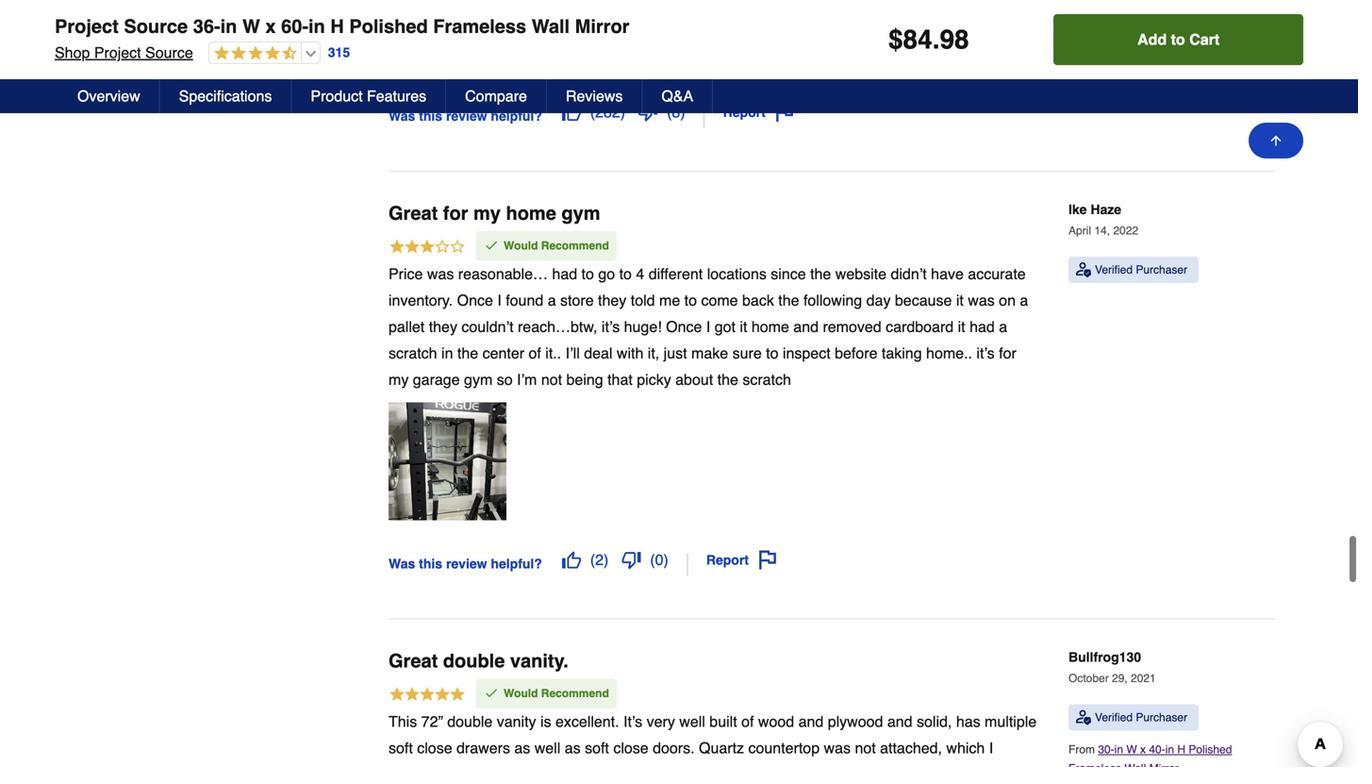 Task type: vqa. For each thing, say whether or not it's contained in the screenshot.
Battery
no



Task type: locate. For each thing, give the bounding box(es) containing it.
price
[[389, 265, 423, 283]]

0 horizontal spatial well
[[535, 740, 561, 757]]

1 horizontal spatial my
[[474, 202, 501, 224]]

2 vertical spatial this
[[503, 766, 526, 767]]

checkmark image
[[484, 686, 499, 701]]

1 verified purchaser from the top
[[1096, 263, 1188, 276]]

my left the garage in the left of the page
[[389, 371, 409, 388]]

) right thumb down image
[[664, 551, 669, 569]]

reach…btw,
[[518, 318, 598, 335]]

verified purchaser
[[1096, 263, 1188, 276], [1096, 711, 1188, 724]]

mirror inside 30-in w x 40-in h polished frameless wall mirror
[[1150, 762, 1179, 767]]

0 vertical spatial would
[[504, 239, 538, 252]]

was this review helpful? for ( 2 )
[[389, 556, 542, 572]]

it,
[[648, 344, 660, 362]]

soft
[[389, 740, 413, 757], [585, 740, 609, 757]]

2 vertical spatial i
[[990, 740, 994, 757]]

it's right home..
[[977, 344, 995, 362]]

verified purchaser for great for my home gym
[[1096, 263, 1188, 276]]

1 vertical spatial verified purchaser
[[1096, 711, 1188, 724]]

they
[[598, 292, 627, 309], [429, 318, 458, 335]]

frameless down 30-
[[1069, 762, 1122, 767]]

just
[[664, 344, 687, 362]]

0 vertical spatial report button
[[717, 96, 801, 128]]

home down back
[[752, 318, 790, 335]]

was left on
[[968, 292, 995, 309]]

0 horizontal spatial scratch
[[389, 344, 437, 362]]

review for ( 282 )
[[446, 109, 487, 124]]

0 horizontal spatial h
[[331, 16, 344, 37]]

with
[[617, 344, 644, 362]]

close
[[417, 740, 453, 757], [614, 740, 649, 757]]

0 vertical spatial h
[[331, 16, 344, 37]]

0 horizontal spatial was
[[427, 265, 454, 283]]

0 horizontal spatial frameless
[[433, 16, 527, 37]]

was this review helpful? for ( 282 )
[[389, 109, 542, 124]]

thumb up image left ( 2 )
[[562, 551, 581, 570]]

1 horizontal spatial it's
[[977, 344, 995, 362]]

36-
[[193, 16, 220, 37]]

helpful? down compare
[[491, 109, 542, 124]]

report for ( 0 )
[[707, 553, 749, 568]]

it's up deal
[[602, 318, 620, 335]]

plywood
[[828, 713, 884, 731]]

got
[[715, 318, 736, 335]]

vanity down the countertop
[[787, 766, 826, 767]]

1 horizontal spatial a
[[999, 318, 1008, 335]]

would recommend down vanity.
[[504, 687, 609, 700]]

1 vertical spatial report
[[707, 553, 749, 568]]

0 vertical spatial not
[[541, 371, 562, 388]]

and up the attached,
[[888, 713, 913, 731]]

helpful?
[[491, 109, 542, 124], [491, 556, 542, 572]]

1 vertical spatial was this review helpful?
[[389, 556, 542, 572]]

great up 3 stars image
[[389, 202, 438, 224]]

1 horizontal spatial frameless
[[1069, 762, 1122, 767]]

w inside 30-in w x 40-in h polished frameless wall mirror
[[1127, 743, 1138, 756]]

of
[[529, 344, 541, 362], [742, 713, 754, 731]]

the up following
[[811, 265, 832, 283]]

vanity.
[[510, 650, 569, 672]]

verified for great for my home gym
[[1096, 263, 1133, 276]]

h up 315
[[331, 16, 344, 37]]

1 vertical spatial 2
[[658, 766, 666, 767]]

1 review from the top
[[446, 109, 487, 124]]

1 helpful? from the top
[[491, 109, 542, 124]]

for
[[443, 202, 468, 224], [999, 344, 1017, 362]]

scratch down pallet
[[389, 344, 437, 362]]

30-
[[1099, 743, 1115, 756]]

i left got
[[707, 318, 711, 335]]

w up the 4.5 stars 'image'
[[242, 16, 260, 37]]

purchaser down 2022
[[1136, 263, 1188, 276]]

1 vertical spatial was
[[389, 556, 415, 572]]

not inside the price was reasonable… had to go to 4 different locations since the website didn't have accurate inventory. once i found a store they told me to come back the following day because it was on a pallet they couldn't reach…btw, it's huge! once i got it home and removed cardboard it had a scratch in the center of it.. i'll deal with it, just make sure to inspect before taking home.. it's for my garage gym so i'm not being that picky about the scratch
[[541, 371, 562, 388]]

1 vertical spatial was
[[968, 292, 995, 309]]

sure
[[733, 344, 762, 362]]

0 vertical spatial of
[[529, 344, 541, 362]]

1 vertical spatial my
[[389, 371, 409, 388]]

great up 5 stars image on the left bottom of page
[[389, 650, 438, 672]]

1 vertical spatial polished
[[1189, 743, 1233, 756]]

as up heavy. at the bottom left of page
[[565, 740, 581, 757]]

h right 40-
[[1178, 743, 1186, 756]]

gym left so
[[464, 371, 493, 388]]

told
[[631, 292, 655, 309]]

took
[[622, 766, 653, 767]]

purchaser for great double vanity.
[[1136, 711, 1188, 724]]

project up the shop
[[55, 16, 119, 37]]

once up just
[[666, 318, 702, 335]]

it
[[957, 292, 964, 309], [740, 318, 748, 335], [958, 318, 966, 335]]

0 vertical spatial my
[[474, 202, 501, 224]]

0 horizontal spatial of
[[529, 344, 541, 362]]

14,
[[1095, 224, 1111, 237]]

1 vertical spatial purchaser
[[1136, 711, 1188, 724]]

it up home..
[[958, 318, 966, 335]]

scratch down sure
[[743, 371, 792, 388]]

0 vertical spatial it's
[[602, 318, 620, 335]]

great for great for my home gym
[[389, 202, 438, 224]]

frameless
[[433, 16, 527, 37], [1069, 762, 1122, 767]]

helpful? left ( 2 )
[[491, 556, 542, 572]]

2 recommend from the top
[[541, 687, 609, 700]]

1 horizontal spatial for
[[999, 344, 1017, 362]]

2 down doors.
[[658, 766, 666, 767]]

1 verified from the top
[[1096, 263, 1133, 276]]

home..
[[927, 344, 973, 362]]

1 thumb up image from the top
[[562, 103, 581, 122]]

to left go
[[582, 265, 594, 283]]

2
[[595, 551, 604, 569], [658, 766, 666, 767]]

since
[[771, 265, 806, 283]]

1 vertical spatial once
[[666, 318, 702, 335]]

1 horizontal spatial because
[[895, 292, 952, 309]]

2 would recommend from the top
[[504, 687, 609, 700]]

0 horizontal spatial vanity
[[497, 713, 536, 731]]

( left thumb down image
[[590, 551, 595, 569]]

would right checkmark icon
[[504, 687, 538, 700]]

) left thumb down image
[[604, 551, 609, 569]]

didn't
[[891, 265, 927, 283]]

1 vertical spatial because
[[442, 766, 499, 767]]

0 horizontal spatial polished
[[349, 16, 428, 37]]

2 review from the top
[[446, 556, 487, 572]]

thumb down image
[[639, 103, 658, 122]]

project
[[55, 16, 119, 37], [94, 44, 141, 61]]

0 vertical spatial was this review helpful?
[[389, 109, 542, 124]]

3 stars image
[[389, 238, 466, 258]]

1 vertical spatial it's
[[977, 344, 995, 362]]

they down go
[[598, 292, 627, 309]]

scratch
[[389, 344, 437, 362], [743, 371, 792, 388]]

1 horizontal spatial was
[[824, 740, 851, 757]]

project up overview
[[94, 44, 141, 61]]

1 horizontal spatial is
[[559, 766, 570, 767]]

2 would from the top
[[504, 687, 538, 700]]

verified purchaser icon image up from
[[1077, 710, 1092, 725]]

which
[[947, 740, 985, 757]]

checkmark image
[[484, 238, 499, 253]]

would right checkmark image
[[504, 239, 538, 252]]

shop project source
[[55, 44, 193, 61]]

close up the took
[[614, 740, 649, 757]]

a down on
[[999, 318, 1008, 335]]

this inside this 72" double vanity is excellent. it's very well built of wood and plywood and solid, has multiple soft close drawers as well as soft close doors. quartz countertop was not attached, which i wanted because this unit is heavy. took 2 men to move the vanity and then the countertop. pl
[[503, 766, 526, 767]]

0 vertical spatial purchaser
[[1136, 263, 1188, 276]]

great for great double vanity.
[[389, 650, 438, 672]]

1 horizontal spatial i
[[707, 318, 711, 335]]

1 vertical spatial h
[[1178, 743, 1186, 756]]

a left store
[[548, 292, 556, 309]]

vanity down checkmark icon
[[497, 713, 536, 731]]

countertop
[[749, 740, 820, 757]]

great
[[389, 202, 438, 224], [389, 650, 438, 672]]

0 vertical spatial they
[[598, 292, 627, 309]]

double up drawers
[[447, 713, 493, 731]]

not right i'm
[[541, 371, 562, 388]]

compare button
[[446, 79, 547, 113]]

0 horizontal spatial w
[[242, 16, 260, 37]]

2 was from the top
[[389, 556, 415, 572]]

0 vertical spatial once
[[457, 292, 493, 309]]

1 vertical spatial wall
[[1125, 762, 1147, 767]]

1 horizontal spatial home
[[752, 318, 790, 335]]

doors.
[[653, 740, 695, 757]]

1 close from the left
[[417, 740, 453, 757]]

1 horizontal spatial mirror
[[1150, 762, 1179, 767]]

4
[[636, 265, 645, 283]]

would recommend
[[504, 239, 609, 252], [504, 687, 609, 700]]

well up "unit"
[[535, 740, 561, 757]]

would recommend up go
[[504, 239, 609, 252]]

source up the shop project source
[[124, 16, 188, 37]]

verified up 30-
[[1096, 711, 1133, 724]]

2 left thumb down image
[[595, 551, 604, 569]]

a right on
[[1020, 292, 1029, 309]]

gym up go
[[562, 202, 601, 224]]

2 close from the left
[[614, 740, 649, 757]]

purchaser
[[1136, 263, 1188, 276], [1136, 711, 1188, 724]]

and up inspect
[[794, 318, 819, 335]]

0 horizontal spatial is
[[541, 713, 552, 731]]

1 vertical spatial would
[[504, 687, 538, 700]]

2 verified purchaser from the top
[[1096, 711, 1188, 724]]

) right thumb down icon
[[681, 103, 686, 121]]

2 great from the top
[[389, 650, 438, 672]]

2 as from the left
[[565, 740, 581, 757]]

in up the 4.5 stars 'image'
[[220, 16, 237, 37]]

report left flag image
[[707, 553, 749, 568]]

1 horizontal spatial 2
[[658, 766, 666, 767]]

2 thumb up image from the top
[[562, 551, 581, 570]]

men
[[670, 766, 700, 767]]

source down 36-
[[145, 44, 193, 61]]

countertop.
[[919, 766, 994, 767]]

0 vertical spatial for
[[443, 202, 468, 224]]

2 was this review helpful? from the top
[[389, 556, 542, 572]]

x
[[266, 16, 276, 37], [1141, 743, 1146, 756]]

1 horizontal spatial as
[[565, 740, 581, 757]]

1 would from the top
[[504, 239, 538, 252]]

a
[[548, 292, 556, 309], [1020, 292, 1029, 309], [999, 318, 1008, 335]]

0 horizontal spatial because
[[442, 766, 499, 767]]

40-
[[1150, 743, 1166, 756]]

1 vertical spatial verified purchaser icon image
[[1077, 710, 1092, 725]]

for up 3 stars image
[[443, 202, 468, 224]]

recommend up the excellent.
[[541, 687, 609, 700]]

thumb down image
[[622, 551, 641, 570]]

then
[[860, 766, 889, 767]]

0 vertical spatial vanity
[[497, 713, 536, 731]]

1 horizontal spatial once
[[666, 318, 702, 335]]

in right 30-
[[1166, 743, 1175, 756]]

1 vertical spatial helpful?
[[491, 556, 542, 572]]

0 vertical spatial home
[[506, 202, 557, 224]]

0 vertical spatial helpful?
[[491, 109, 542, 124]]

)
[[621, 103, 626, 121], [681, 103, 686, 121], [604, 551, 609, 569], [664, 551, 669, 569]]

to left 4
[[620, 265, 632, 283]]

report left flag icon
[[723, 105, 766, 120]]

polished up 315
[[349, 16, 428, 37]]

double up checkmark icon
[[443, 650, 505, 672]]

move
[[721, 766, 757, 767]]

0 vertical spatial x
[[266, 16, 276, 37]]

0 vertical spatial verified
[[1096, 263, 1133, 276]]

0 horizontal spatial for
[[443, 202, 468, 224]]

0 horizontal spatial i
[[498, 292, 502, 309]]

would recommend for great for my home gym
[[504, 239, 609, 252]]

thumb up image
[[562, 103, 581, 122], [562, 551, 581, 570]]

of inside this 72" double vanity is excellent. it's very well built of wood and plywood and solid, has multiple soft close drawers as well as soft close doors. quartz countertop was not attached, which i wanted because this unit is heavy. took 2 men to move the vanity and then the countertop. pl
[[742, 713, 754, 731]]

( right thumb down image
[[650, 551, 655, 569]]

polished
[[349, 16, 428, 37], [1189, 743, 1233, 756]]

2 verified purchaser icon image from the top
[[1077, 710, 1092, 725]]

https://photos us.bazaarvoice.com/photo/2/cghvdg86bg93zxm/f8b03b0b b43f 591a b649 3d62d65b2eff image
[[389, 402, 507, 520]]

0 vertical spatial great
[[389, 202, 438, 224]]

0 vertical spatial mirror
[[575, 16, 630, 37]]

) for ( 282 )
[[621, 103, 626, 121]]

1 verified purchaser icon image from the top
[[1077, 262, 1092, 277]]

0 horizontal spatial not
[[541, 371, 562, 388]]

h inside 30-in w x 40-in h polished frameless wall mirror
[[1178, 743, 1186, 756]]

verified down '14,'
[[1096, 263, 1133, 276]]

my up checkmark image
[[474, 202, 501, 224]]

2 verified from the top
[[1096, 711, 1133, 724]]

flag image
[[775, 103, 794, 122]]

in up the garage in the left of the page
[[442, 344, 453, 362]]

0 horizontal spatial wall
[[532, 16, 570, 37]]

had up store
[[552, 265, 578, 283]]

to inside this 72" double vanity is excellent. it's very well built of wood and plywood and solid, has multiple soft close drawers as well as soft close doors. quartz countertop was not attached, which i wanted because this unit is heavy. took 2 men to move the vanity and then the countertop. pl
[[704, 766, 716, 767]]

1 vertical spatial this
[[419, 556, 443, 572]]

the down the countertop
[[762, 766, 783, 767]]

1 vertical spatial thumb up image
[[562, 551, 581, 570]]

2 purchaser from the top
[[1136, 711, 1188, 724]]

different
[[649, 265, 703, 283]]

verified
[[1096, 263, 1133, 276], [1096, 711, 1133, 724]]

report button
[[717, 96, 801, 128], [700, 544, 784, 576]]

( 2 )
[[590, 551, 609, 569]]

1 vertical spatial frameless
[[1069, 762, 1122, 767]]

( right thumb down icon
[[667, 103, 672, 121]]

not
[[541, 371, 562, 388], [855, 740, 876, 757]]

1 was from the top
[[389, 109, 415, 124]]

garage
[[413, 371, 460, 388]]

as right drawers
[[515, 740, 531, 757]]

1 vertical spatial source
[[145, 44, 193, 61]]

polished right 40-
[[1189, 743, 1233, 756]]

gym inside the price was reasonable… had to go to 4 different locations since the website didn't have accurate inventory. once i found a store they told me to come back the following day because it was on a pallet they couldn't reach…btw, it's huge! once i got it home and removed cardboard it had a scratch in the center of it.. i'll deal with it, just make sure to inspect before taking home.. it's for my garage gym so i'm not being that picky about the scratch
[[464, 371, 493, 388]]

to down quartz on the bottom right of the page
[[704, 766, 716, 767]]

h
[[331, 16, 344, 37], [1178, 743, 1186, 756]]

thumb up image left ( 282 )
[[562, 103, 581, 122]]

project source 36-in w x 60-in h polished frameless wall mirror
[[55, 16, 630, 37]]

because inside the price was reasonable… had to go to 4 different locations since the website didn't have accurate inventory. once i found a store they told me to come back the following day because it was on a pallet they couldn't reach…btw, it's huge! once i got it home and removed cardboard it had a scratch in the center of it.. i'll deal with it, just make sure to inspect before taking home.. it's for my garage gym so i'm not being that picky about the scratch
[[895, 292, 952, 309]]

0 vertical spatial well
[[680, 713, 706, 731]]

to inside button
[[1172, 31, 1186, 48]]

0 vertical spatial verified purchaser
[[1096, 263, 1188, 276]]

2021
[[1131, 672, 1157, 685]]

was down plywood
[[824, 740, 851, 757]]

they down the inventory.
[[429, 318, 458, 335]]

2 soft from the left
[[585, 740, 609, 757]]

1 vertical spatial w
[[1127, 743, 1138, 756]]

72"
[[421, 713, 443, 731]]

website
[[836, 265, 887, 283]]

1 vertical spatial of
[[742, 713, 754, 731]]

1 vertical spatial project
[[94, 44, 141, 61]]

0 horizontal spatial close
[[417, 740, 453, 757]]

home up 'reasonable…'
[[506, 202, 557, 224]]

0 vertical spatial this
[[419, 109, 443, 124]]

for inside the price was reasonable… had to go to 4 different locations since the website didn't have accurate inventory. once i found a store they told me to come back the following day because it was on a pallet they couldn't reach…btw, it's huge! once i got it home and removed cardboard it had a scratch in the center of it.. i'll deal with it, just make sure to inspect before taking home.. it's for my garage gym so i'm not being that picky about the scratch
[[999, 344, 1017, 362]]

30-in w x 40-in h polished frameless wall mirror link
[[1069, 743, 1233, 767]]

i inside this 72" double vanity is excellent. it's very well built of wood and plywood and solid, has multiple soft close drawers as well as soft close doors. quartz countertop was not attached, which i wanted because this unit is heavy. took 2 men to move the vanity and then the countertop. pl
[[990, 740, 994, 757]]

1 recommend from the top
[[541, 239, 609, 252]]

because
[[895, 292, 952, 309], [442, 766, 499, 767]]

0 vertical spatial double
[[443, 650, 505, 672]]

recommend up go
[[541, 239, 609, 252]]

1 great from the top
[[389, 202, 438, 224]]

is left the excellent.
[[541, 713, 552, 731]]

reasonable…
[[458, 265, 548, 283]]

1 vertical spatial mirror
[[1150, 762, 1179, 767]]

recommend for great for my home gym
[[541, 239, 609, 252]]

of inside the price was reasonable… had to go to 4 different locations since the website didn't have accurate inventory. once i found a store they told me to come back the following day because it was on a pallet they couldn't reach…btw, it's huge! once i got it home and removed cardboard it had a scratch in the center of it.. i'll deal with it, just make sure to inspect before taking home.. it's for my garage gym so i'm not being that picky about the scratch
[[529, 344, 541, 362]]

source
[[124, 16, 188, 37], [145, 44, 193, 61]]

1 purchaser from the top
[[1136, 263, 1188, 276]]

verified purchaser up 40-
[[1096, 711, 1188, 724]]

mirror down 40-
[[1150, 762, 1179, 767]]

0 horizontal spatial my
[[389, 371, 409, 388]]

2 helpful? from the top
[[491, 556, 542, 572]]

because up 'cardboard'
[[895, 292, 952, 309]]

wanted
[[389, 766, 437, 767]]

the down couldn't
[[458, 344, 479, 362]]

drawers
[[457, 740, 510, 757]]

had up home..
[[970, 318, 995, 335]]

1 horizontal spatial h
[[1178, 743, 1186, 756]]

report button for ( 0 )
[[700, 544, 784, 576]]

1 vertical spatial is
[[559, 766, 570, 767]]

1 would recommend from the top
[[504, 239, 609, 252]]

verified purchaser icon image down april
[[1077, 262, 1092, 277]]

soft up 'wanted' on the left bottom of the page
[[389, 740, 413, 757]]

1 soft from the left
[[389, 740, 413, 757]]

1 horizontal spatial w
[[1127, 743, 1138, 756]]

1 horizontal spatial wall
[[1125, 762, 1147, 767]]

x left 40-
[[1141, 743, 1146, 756]]

the down the attached,
[[893, 766, 914, 767]]

frameless inside 30-in w x 40-in h polished frameless wall mirror
[[1069, 762, 1122, 767]]

4.5 stars image
[[209, 45, 297, 63]]

double
[[443, 650, 505, 672], [447, 713, 493, 731]]

i left found
[[498, 292, 502, 309]]

not up then
[[855, 740, 876, 757]]

to
[[1172, 31, 1186, 48], [582, 265, 594, 283], [620, 265, 632, 283], [685, 292, 697, 309], [766, 344, 779, 362], [704, 766, 716, 767]]

add to cart
[[1138, 31, 1220, 48]]

for down on
[[999, 344, 1017, 362]]

report button right ( 0 )
[[700, 544, 784, 576]]

i
[[498, 292, 502, 309], [707, 318, 711, 335], [990, 740, 994, 757]]

close down 72"
[[417, 740, 453, 757]]

1 horizontal spatial gym
[[562, 202, 601, 224]]

1 was this review helpful? from the top
[[389, 109, 542, 124]]

1 vertical spatial for
[[999, 344, 1017, 362]]

helpful? for ( 282 )
[[491, 109, 542, 124]]

0 vertical spatial scratch
[[389, 344, 437, 362]]

verified purchaser icon image
[[1077, 262, 1092, 277], [1077, 710, 1092, 725]]



Task type: describe. For each thing, give the bounding box(es) containing it.
315
[[328, 45, 350, 60]]

verified for great double vanity.
[[1096, 711, 1133, 724]]

0 horizontal spatial it's
[[602, 318, 620, 335]]

was for ( 282 )
[[389, 109, 415, 124]]

60-
[[281, 16, 309, 37]]

it..
[[546, 344, 562, 362]]

( for 282
[[590, 103, 595, 121]]

in inside the price was reasonable… had to go to 4 different locations since the website didn't have accurate inventory. once i found a store they told me to come back the following day because it was on a pallet they couldn't reach…btw, it's huge! once i got it home and removed cardboard it had a scratch in the center of it.. i'll deal with it, just make sure to inspect before taking home.. it's for my garage gym so i'm not being that picky about the scratch
[[442, 344, 453, 362]]

this for ( 2 )
[[419, 556, 443, 572]]

0 vertical spatial is
[[541, 713, 552, 731]]

quartz
[[699, 740, 745, 757]]

the down make
[[718, 371, 739, 388]]

double inside this 72" double vanity is excellent. it's very well built of wood and plywood and solid, has multiple soft close drawers as well as soft close doors. quartz countertop was not attached, which i wanted because this unit is heavy. took 2 men to move the vanity and then the countertop. pl
[[447, 713, 493, 731]]

center
[[483, 344, 525, 362]]

my inside the price was reasonable… had to go to 4 different locations since the website didn't have accurate inventory. once i found a store they told me to come back the following day because it was on a pallet they couldn't reach…btw, it's huge! once i got it home and removed cardboard it had a scratch in the center of it.. i'll deal with it, just make sure to inspect before taking home.. it's for my garage gym so i'm not being that picky about the scratch
[[389, 371, 409, 388]]

compare
[[465, 87, 527, 105]]

april
[[1069, 224, 1092, 237]]

back
[[743, 292, 775, 309]]

solid,
[[917, 713, 952, 731]]

built
[[710, 713, 738, 731]]

report for ( 8 )
[[723, 105, 766, 120]]

unit
[[531, 766, 555, 767]]

being
[[567, 371, 604, 388]]

$ 84 . 98
[[889, 25, 970, 55]]

ike
[[1069, 202, 1087, 217]]

0 vertical spatial source
[[124, 16, 188, 37]]

review for ( 2 )
[[446, 556, 487, 572]]

) for ( 0 )
[[664, 551, 669, 569]]

1 horizontal spatial vanity
[[787, 766, 826, 767]]

on
[[999, 292, 1016, 309]]

0 horizontal spatial 2
[[595, 551, 604, 569]]

1 horizontal spatial had
[[970, 318, 995, 335]]

attached,
[[881, 740, 943, 757]]

product features button
[[292, 79, 446, 113]]

heavy.
[[574, 766, 618, 767]]

0
[[655, 551, 664, 569]]

helpful? for ( 2 )
[[491, 556, 542, 572]]

because inside this 72" double vanity is excellent. it's very well built of wood and plywood and solid, has multiple soft close drawers as well as soft close doors. quartz countertop was not attached, which i wanted because this unit is heavy. took 2 men to move the vanity and then the countertop. pl
[[442, 766, 499, 767]]

84
[[904, 25, 933, 55]]

accurate
[[968, 265, 1026, 283]]

specifications button
[[160, 79, 292, 113]]

( for 0
[[650, 551, 655, 569]]

in right from
[[1115, 743, 1124, 756]]

verified purchaser for great double vanity.
[[1096, 711, 1188, 724]]

from
[[1069, 743, 1099, 756]]

1 horizontal spatial they
[[598, 292, 627, 309]]

thumb up image for ( 282 )
[[562, 103, 581, 122]]

was for ( 2 )
[[389, 556, 415, 572]]

0 vertical spatial gym
[[562, 202, 601, 224]]

it down have
[[957, 292, 964, 309]]

arrow up image
[[1269, 133, 1284, 148]]

verified purchaser icon image for great for my home gym
[[1077, 262, 1092, 277]]

product
[[311, 87, 363, 105]]

not inside this 72" double vanity is excellent. it's very well built of wood and plywood and solid, has multiple soft close drawers as well as soft close doors. quartz countertop was not attached, which i wanted because this unit is heavy. took 2 men to move the vanity and then the countertop. pl
[[855, 740, 876, 757]]

x inside 30-in w x 40-in h polished frameless wall mirror
[[1141, 743, 1146, 756]]

2 inside this 72" double vanity is excellent. it's very well built of wood and plywood and solid, has multiple soft close drawers as well as soft close doors. quartz countertop was not attached, which i wanted because this unit is heavy. took 2 men to move the vanity and then the countertop. pl
[[658, 766, 666, 767]]

reviews
[[566, 87, 623, 105]]

it right got
[[740, 318, 748, 335]]

98
[[940, 25, 970, 55]]

to right me
[[685, 292, 697, 309]]

recommend for great double vanity.
[[541, 687, 609, 700]]

was inside this 72" double vanity is excellent. it's very well built of wood and plywood and solid, has multiple soft close drawers as well as soft close doors. quartz countertop was not attached, which i wanted because this unit is heavy. took 2 men to move the vanity and then the countertop. pl
[[824, 740, 851, 757]]

this 72" double vanity is excellent. it's very well built of wood and plywood and solid, has multiple soft close drawers as well as soft close doors. quartz countertop was not attached, which i wanted because this unit is heavy. took 2 men to move the vanity and then the countertop. pl
[[389, 713, 1037, 767]]

5 stars image
[[389, 686, 466, 706]]

( for 8
[[667, 103, 672, 121]]

0 horizontal spatial mirror
[[575, 16, 630, 37]]

multiple
[[985, 713, 1037, 731]]

would recommend for great double vanity.
[[504, 687, 609, 700]]

( 282 )
[[590, 103, 626, 121]]

verified purchaser icon image for great double vanity.
[[1077, 710, 1092, 725]]

282
[[595, 103, 621, 121]]

q&a
[[662, 87, 694, 105]]

0 horizontal spatial had
[[552, 265, 578, 283]]

2022
[[1114, 224, 1139, 237]]

( 0 )
[[650, 551, 669, 569]]

0 horizontal spatial they
[[429, 318, 458, 335]]

30-in w x 40-in h polished frameless wall mirror
[[1069, 743, 1233, 767]]

i'll
[[566, 344, 580, 362]]

would for vanity.
[[504, 687, 538, 700]]

0 horizontal spatial once
[[457, 292, 493, 309]]

( 8 )
[[667, 103, 686, 121]]

day
[[867, 292, 891, 309]]

price was reasonable… had to go to 4 different locations since the website didn't have accurate inventory. once i found a store they told me to come back the following day because it was on a pallet they couldn't reach…btw, it's huge! once i got it home and removed cardboard it had a scratch in the center of it.. i'll deal with it, just make sure to inspect before taking home.. it's for my garage gym so i'm not being that picky about the scratch
[[389, 265, 1029, 388]]

before
[[835, 344, 878, 362]]

2 horizontal spatial a
[[1020, 292, 1029, 309]]

so
[[497, 371, 513, 388]]

have
[[931, 265, 964, 283]]

huge!
[[624, 318, 662, 335]]

2 horizontal spatial was
[[968, 292, 995, 309]]

flag image
[[759, 551, 778, 570]]

pallet
[[389, 318, 425, 335]]

0 vertical spatial w
[[242, 16, 260, 37]]

0 vertical spatial i
[[498, 292, 502, 309]]

product features
[[311, 87, 427, 105]]

report button for ( 8 )
[[717, 96, 801, 128]]

thumb up image for ( 2 )
[[562, 551, 581, 570]]

0 vertical spatial was
[[427, 265, 454, 283]]

purchaser for great for my home gym
[[1136, 263, 1188, 276]]

0 vertical spatial polished
[[349, 16, 428, 37]]

overview
[[77, 87, 140, 105]]

deal
[[584, 344, 613, 362]]

0 vertical spatial wall
[[532, 16, 570, 37]]

found
[[506, 292, 544, 309]]

) for ( 8 )
[[681, 103, 686, 121]]

wood
[[759, 713, 795, 731]]

and inside the price was reasonable… had to go to 4 different locations since the website didn't have accurate inventory. once i found a store they told me to come back the following day because it was on a pallet they couldn't reach…btw, it's huge! once i got it home and removed cardboard it had a scratch in the center of it.. i'll deal with it, just make sure to inspect before taking home.. it's for my garage gym so i'm not being that picky about the scratch
[[794, 318, 819, 335]]

make
[[692, 344, 729, 362]]

0 vertical spatial project
[[55, 16, 119, 37]]

1 as from the left
[[515, 740, 531, 757]]

1 vertical spatial i
[[707, 318, 711, 335]]

i'm
[[517, 371, 537, 388]]

wall inside 30-in w x 40-in h polished frameless wall mirror
[[1125, 762, 1147, 767]]

this
[[389, 713, 417, 731]]

following
[[804, 292, 863, 309]]

) for ( 2 )
[[604, 551, 609, 569]]

me
[[660, 292, 681, 309]]

picky
[[637, 371, 672, 388]]

would for my
[[504, 239, 538, 252]]

taking
[[882, 344, 922, 362]]

about
[[676, 371, 714, 388]]

overview button
[[59, 79, 160, 113]]

0 horizontal spatial a
[[548, 292, 556, 309]]

( for 2
[[590, 551, 595, 569]]

q&a button
[[643, 79, 714, 113]]

couldn't
[[462, 318, 514, 335]]

and right wood
[[799, 713, 824, 731]]

to right sure
[[766, 344, 779, 362]]

inventory.
[[389, 292, 453, 309]]

it's
[[624, 713, 643, 731]]

in up "product"
[[309, 16, 325, 37]]

and left then
[[831, 766, 856, 767]]

come
[[702, 292, 738, 309]]

great for my home gym
[[389, 202, 601, 224]]

home inside the price was reasonable… had to go to 4 different locations since the website didn't have accurate inventory. once i found a store they told me to come back the following day because it was on a pallet they couldn't reach…btw, it's huge! once i got it home and removed cardboard it had a scratch in the center of it.. i'll deal with it, just make sure to inspect before taking home.. it's for my garage gym so i'm not being that picky about the scratch
[[752, 318, 790, 335]]

29,
[[1113, 672, 1128, 685]]

1 horizontal spatial scratch
[[743, 371, 792, 388]]

that
[[608, 371, 633, 388]]

excellent.
[[556, 713, 620, 731]]

inspect
[[783, 344, 831, 362]]

add
[[1138, 31, 1167, 48]]

shop
[[55, 44, 90, 61]]

bullfrog130 october 29, 2021
[[1069, 650, 1157, 685]]

specifications
[[179, 87, 272, 105]]

store
[[561, 292, 594, 309]]

polished inside 30-in w x 40-in h polished frameless wall mirror
[[1189, 743, 1233, 756]]

the down 'since'
[[779, 292, 800, 309]]

this for ( 282 )
[[419, 109, 443, 124]]

0 vertical spatial frameless
[[433, 16, 527, 37]]

very
[[647, 713, 675, 731]]



